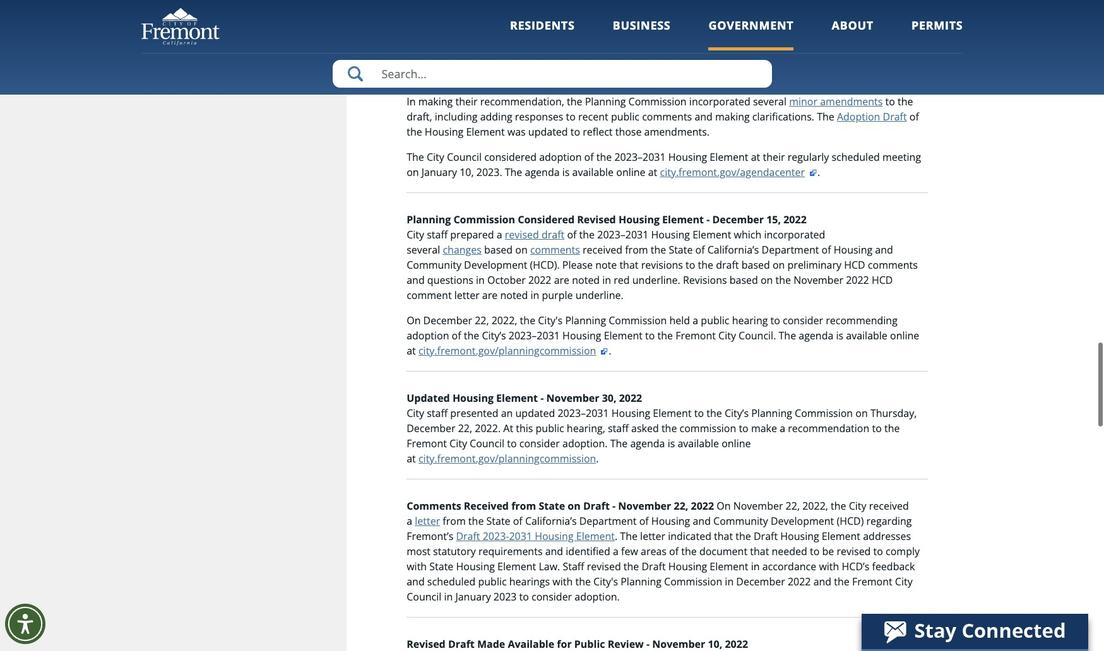 Task type: vqa. For each thing, say whether or not it's contained in the screenshot.
Housing inside the the received from the State of California's Department of Housing and Community Development (HCD). Please note that revisions to the draft based on preliminary HCD comments and questions in October 2022 are noted in red underline. Revisions based on the November 2022 HCD comment letter are noted in purple underline.
yes



Task type: describe. For each thing, give the bounding box(es) containing it.
0 vertical spatial several
[[753, 95, 787, 109]]

planning up the recent
[[585, 95, 626, 109]]

15,
[[767, 213, 781, 227]]

council. inside of the 2023–2031 housing element and voted unanimously to recommend adoption to the fremont city council.
[[814, 69, 851, 83]]

0 horizontal spatial 30,
[[602, 391, 617, 405]]

at inside on december 22, 2022, the city's planning commission held a public hearing to consider recommending adoption of the city's 2023–2031 housing element to the fremont city council. the agenda is available online at
[[407, 344, 416, 358]]

adoption inside of the 2023–2031 housing element and voted unanimously to recommend adoption to the fremont city council.
[[675, 69, 718, 83]]

on december 22, 2022, the city's planning commission held a public hearing to consider recommending adoption of the city's 2023–2031 housing element to the fremont city council. the agenda is available online at
[[407, 314, 920, 358]]

comments
[[407, 499, 461, 513]]

about
[[832, 18, 874, 33]]

fremont inside on december 22, 2022, the city's planning commission held a public hearing to consider recommending adoption of the city's 2023–2031 housing element to the fremont city council. the agenda is available online at
[[676, 329, 716, 343]]

the down about link
[[818, 54, 833, 68]]

stay connected image
[[862, 614, 1087, 650]]

0 horizontal spatial underline.
[[576, 288, 624, 302]]

changes link
[[443, 243, 482, 257]]

22, for on december 22, 2022, the city's planning commission held a public hearing to consider recommending adoption of the city's 2023–2031 housing element to the fremont city council. the agenda is available online at
[[475, 314, 489, 328]]

development
[[464, 258, 527, 272]]

0 vertical spatial based
[[484, 243, 513, 257]]

2023–2031 inside the city council considered adoption of the 2023–2031 housing element at their regularly scheduled meeting on january 10, 2023. the agenda is available online at
[[615, 150, 666, 164]]

2022 inside comments received from state on draft - november 22, 2022 letter draft 2023-2031 housing element
[[691, 499, 714, 513]]

city's for held
[[538, 314, 563, 328]]

2 horizontal spatial at
[[751, 150, 760, 164]]

january
[[422, 165, 457, 179]]

. for city.fremont.gov/agendacenter
[[818, 165, 820, 179]]

questions
[[427, 273, 473, 287]]

0 horizontal spatial are
[[482, 288, 498, 302]]

revisions
[[641, 258, 683, 272]]

incorporated inside of the 2023–2031 housing element which incorporated several
[[764, 228, 825, 242]]

0 vertical spatial council
[[429, 39, 466, 53]]

business link
[[613, 18, 671, 50]]

which
[[734, 228, 762, 242]]

2 city.fremont.gov/planningcommission link from the top
[[419, 452, 596, 466]]

on december 22, 2022, the city's planning commission reviewed the adoption draft
[[407, 54, 803, 68]]

2022 inside planning commission considered revised housing element - december 15, 2022 city staff prepared a revised draft
[[784, 213, 807, 227]]

making inside the to the draft, including adding responses to recent public comments and making clarifications. the
[[715, 110, 750, 124]]

housing right updated
[[453, 391, 494, 405]]

the city council considered adoption of the 2023–2031 housing element at their regularly scheduled meeting on january 10, 2023. the agenda is available online at
[[407, 150, 921, 179]]

commission inside planning commission considered revised housing element - december 15, 2022 city staff prepared a revised draft
[[454, 213, 515, 227]]

revised draft link
[[505, 228, 565, 242]]

commission up the recommend
[[609, 54, 667, 68]]

the down considered
[[505, 165, 522, 179]]

0 horizontal spatial hcd
[[844, 258, 865, 272]]

0 vertical spatial adoption draft link
[[733, 54, 803, 68]]

received from the state of california's department of housing and community development (hcd). please note that revisions to the draft based on preliminary hcd comments and questions in october 2022 are noted in red underline. revisions based on the november 2022 hcd comment letter are noted in purple underline.
[[407, 243, 918, 302]]

planning down city council considered adoption of housing element – december 30, 2022
[[565, 54, 606, 68]]

public inside on december 22, 2022, the city's planning commission held a public hearing to consider recommending adoption of the city's 2023–2031 housing element to the fremont city council. the agenda is available online at
[[701, 314, 730, 328]]

on for on december 22, 2022, the city's planning commission held a public hearing to consider recommending adoption of the city's 2023–2031 housing element to the fremont city council. the agenda is available online at
[[407, 314, 421, 328]]

2 vertical spatial adoption
[[837, 110, 880, 124]]

changes based on comments
[[443, 243, 580, 257]]

consider
[[783, 314, 823, 328]]

to the draft, including adding responses to recent public comments and making clarifications. the
[[407, 95, 913, 124]]

on inside the city council considered adoption of the 2023–2031 housing element at their regularly scheduled meeting on january 10, 2023. the agenda is available online at
[[407, 165, 419, 179]]

comments link
[[530, 243, 580, 257]]

element inside comments received from state on draft - november 22, 2022 letter draft 2023-2031 housing element
[[576, 530, 615, 544]]

held
[[670, 314, 690, 328]]

element inside planning commission considered revised housing element - december 15, 2022 city staff prepared a revised draft
[[662, 213, 704, 227]]

1 horizontal spatial 10,
[[708, 638, 723, 652]]

draft 2023-2031 housing element link
[[456, 530, 615, 544]]

2023–2031 inside of the 2023–2031 housing element and voted unanimously to recommend adoption to the fremont city council.
[[836, 54, 887, 68]]

government link
[[709, 18, 794, 50]]

element inside of the 2023–2031 housing element which incorporated several
[[693, 228, 731, 242]]

. for city.fremont.gov/planningcommission
[[609, 344, 612, 358]]

november inside received from the state of california's department of housing and community development (hcd). please note that revisions to the draft based on preliminary hcd comments and questions in october 2022 are noted in red underline. revisions based on the november 2022 hcd comment letter are noted in purple underline.
[[794, 273, 844, 287]]

november inside comments received from state on draft - november 22, 2022 letter draft 2023-2031 housing element
[[618, 499, 671, 513]]

letter inside received from the state of california's department of housing and community development (hcd). please note that revisions to the draft based on preliminary hcd comments and questions in october 2022 are noted in red underline. revisions based on the november 2022 hcd comment letter are noted in purple underline.
[[454, 288, 480, 302]]

october
[[487, 273, 526, 287]]

minor
[[789, 95, 818, 109]]

comment
[[407, 288, 452, 302]]

their inside the city council considered adoption of the 2023–2031 housing element at their regularly scheduled meeting on january 10, 2023. the agenda is available online at
[[763, 150, 785, 164]]

considered
[[484, 150, 537, 164]]

regularly
[[788, 150, 829, 164]]

- inside comments received from state on draft - november 22, 2022 letter draft 2023-2031 housing element
[[612, 499, 616, 513]]

note
[[595, 258, 617, 272]]

city.fremont.gov/planningcommission for first city.fremont.gov/planningcommission link from the top
[[419, 344, 596, 358]]

fremont inside of the 2023–2031 housing element and voted unanimously to recommend adoption to the fremont city council.
[[751, 69, 791, 83]]

0 horizontal spatial adoption
[[528, 39, 575, 53]]

amendments.
[[644, 125, 710, 139]]

the down held
[[658, 329, 673, 343]]

1 horizontal spatial adoption draft link
[[837, 110, 907, 124]]

revised draft made available for public review - november 10, 2022
[[407, 638, 748, 652]]

those
[[615, 125, 642, 139]]

that
[[620, 258, 639, 272]]

recommending
[[826, 314, 898, 328]]

1 horizontal spatial 30,
[[740, 39, 754, 53]]

meeting
[[883, 150, 921, 164]]

responses
[[515, 110, 563, 124]]

revised
[[505, 228, 539, 242]]

0 horizontal spatial in
[[476, 273, 485, 287]]

2023.
[[477, 165, 502, 179]]

including
[[435, 110, 478, 124]]

1 vertical spatial adoption
[[733, 54, 776, 68]]

to the
[[886, 95, 913, 109]]

city inside planning commission considered revised housing element - december 15, 2022 city staff prepared a revised draft
[[407, 228, 424, 242]]

available inside on december 22, 2022, the city's planning commission held a public hearing to consider recommending adoption of the city's 2023–2031 housing element to the fremont city council. the agenda is available online at
[[846, 329, 888, 343]]

several inside of the 2023–2031 housing element which incorporated several
[[407, 243, 440, 257]]

from inside received from the state of california's department of housing and community development (hcd). please note that revisions to the draft based on preliminary hcd comments and questions in october 2022 are noted in red underline. revisions based on the november 2022 hcd comment letter are noted in purple underline.
[[625, 243, 648, 257]]

december up reviewed
[[686, 39, 737, 53]]

residents link
[[510, 18, 575, 50]]

of the 2023–2031 housing element which incorporated several
[[407, 228, 825, 257]]

residents
[[510, 18, 575, 33]]

recent
[[578, 110, 609, 124]]

(hcd). please
[[530, 258, 593, 272]]

was
[[508, 125, 526, 139]]

1 horizontal spatial hcd
[[872, 273, 893, 287]]

the inside on december 22, 2022, the city's planning commission held a public hearing to consider recommending adoption of the city's 2023–2031 housing element to the fremont city council. the agenda is available online at
[[779, 329, 796, 343]]

the up the january
[[407, 150, 424, 164]]

updated housing element - november 30, 2022
[[407, 391, 642, 405]]

commission up of the housing element was updated to reflect those amendments.
[[629, 95, 687, 109]]

1 vertical spatial revised
[[407, 638, 446, 652]]

city council considered adoption of housing element – december 30, 2022
[[407, 39, 780, 53]]

permits
[[912, 18, 963, 33]]

of the 2023–2031 housing element and voted unanimously to recommend adoption to the fremont city council.
[[407, 54, 887, 83]]

housing inside the city council considered adoption of the 2023–2031 housing element at their regularly scheduled meeting on january 10, 2023. the agenda is available online at
[[669, 150, 707, 164]]

updated
[[407, 391, 450, 405]]

comments received from state on draft - november 22, 2022 letter draft 2023-2031 housing element
[[407, 499, 714, 544]]

for
[[557, 638, 572, 652]]

received
[[464, 499, 509, 513]]

state for from
[[539, 499, 565, 513]]

hearing
[[732, 314, 768, 328]]

housing inside planning commission considered revised housing element - december 15, 2022 city staff prepared a revised draft
[[619, 213, 660, 227]]

from inside comments received from state on draft - november 22, 2022 letter draft 2023-2031 housing element
[[512, 499, 536, 513]]

community
[[407, 258, 461, 272]]

2022, for on december 22, 2022, the city's planning commission reviewed the adoption draft
[[492, 54, 517, 68]]

city inside on december 22, 2022, the city's planning commission held a public hearing to consider recommending adoption of the city's 2023–2031 housing element to the fremont city council. the agenda is available online at
[[719, 329, 736, 343]]

and inside the to the draft, including adding responses to recent public comments and making clarifications. the
[[695, 110, 713, 124]]

the down department
[[776, 273, 791, 287]]

of inside on december 22, 2022, the city's planning commission held a public hearing to consider recommending adoption of the city's 2023–2031 housing element to the fremont city council. the agenda is available online at
[[452, 329, 461, 343]]

prepared
[[450, 228, 494, 242]]

public
[[574, 638, 605, 652]]

in
[[407, 95, 416, 109]]

purple
[[542, 288, 573, 302]]

0 vertical spatial noted
[[572, 273, 600, 287]]

planning inside planning commission considered revised housing element - december 15, 2022 city staff prepared a revised draft
[[407, 213, 451, 227]]

housing inside comments received from state on draft - november 22, 2022 letter draft 2023-2031 housing element
[[535, 530, 574, 544]]

element inside of the 2023–2031 housing element and voted unanimously to recommend adoption to the fremont city council.
[[448, 69, 487, 83]]

amendments
[[820, 95, 883, 109]]

0 vertical spatial making
[[418, 95, 453, 109]]

0 horizontal spatial noted
[[500, 288, 528, 302]]

the down october
[[520, 314, 535, 328]]

planning inside on december 22, 2022, the city's planning commission held a public hearing to consider recommending adoption of the city's 2023–2031 housing element to the fremont city council. the agenda is available online at
[[565, 314, 606, 328]]

0 vertical spatial incorporated
[[689, 95, 751, 109]]

received
[[583, 243, 623, 257]]

1 vertical spatial comments
[[530, 243, 580, 257]]

of up preliminary
[[822, 243, 831, 257]]

revisions
[[683, 273, 727, 287]]

to inside received from the state of california's department of housing and community development (hcd). please note that revisions to the draft based on preliminary hcd comments and questions in october 2022 are noted in red underline. revisions based on the november 2022 hcd comment letter are noted in purple underline.
[[686, 258, 695, 272]]

unanimously
[[539, 69, 600, 83]]

made
[[477, 638, 505, 652]]

2 vertical spatial based
[[730, 273, 758, 287]]

adoption inside the city council considered adoption of the 2023–2031 housing element at their regularly scheduled meeting on january 10, 2023. the agenda is available online at
[[539, 150, 582, 164]]



Task type: locate. For each thing, give the bounding box(es) containing it.
available
[[572, 165, 614, 179], [846, 329, 888, 343]]

of inside of the housing element was updated to reflect those amendments.
[[910, 110, 919, 124]]

22, for on december 22, 2022, the city's planning commission reviewed the adoption draft
[[475, 54, 489, 68]]

2023–2031 down those
[[615, 150, 666, 164]]

1 vertical spatial underline.
[[576, 288, 624, 302]]

0 horizontal spatial .
[[609, 344, 612, 358]]

2022, for on december 22, 2022, the city's planning commission held a public hearing to consider recommending adoption of the city's 2023–2031 housing element to the fremont city council. the agenda is available online at
[[492, 314, 517, 328]]

adoption down updated
[[539, 150, 582, 164]]

hcd right preliminary
[[844, 258, 865, 272]]

1 city.fremont.gov/planningcommission from the top
[[419, 344, 596, 358]]

a up changes based on comments
[[497, 228, 502, 242]]

letter
[[454, 288, 480, 302], [415, 515, 440, 528]]

incorporated down reviewed
[[689, 95, 751, 109]]

adoption draft
[[837, 110, 907, 124]]

of inside the city council considered adoption of the 2023–2031 housing element at their regularly scheduled meeting on january 10, 2023. the agenda is available online at
[[584, 150, 594, 164]]

2022, up city's
[[492, 314, 517, 328]]

adoption draft link down amendments
[[837, 110, 907, 124]]

their left regularly
[[763, 150, 785, 164]]

city.fremont.gov/planningcommission link
[[419, 344, 609, 358], [419, 452, 596, 466]]

2023–2031 down about link
[[836, 54, 887, 68]]

0 vertical spatial a
[[497, 228, 502, 242]]

1 vertical spatial several
[[407, 243, 440, 257]]

1 city.fremont.gov/planningcommission link from the top
[[419, 344, 609, 358]]

state up the revisions
[[669, 243, 693, 257]]

to inside the to the draft, including adding responses to recent public comments and making clarifications. the
[[566, 110, 576, 124]]

recommend
[[615, 69, 672, 83]]

1 horizontal spatial at
[[648, 165, 657, 179]]

planning
[[565, 54, 606, 68], [585, 95, 626, 109], [407, 213, 451, 227], [565, 314, 606, 328]]

0 horizontal spatial at
[[407, 344, 416, 358]]

2 on from the top
[[407, 314, 421, 328]]

1 vertical spatial 10,
[[708, 638, 723, 652]]

city.fremont.gov/planningcommission link up received
[[419, 452, 596, 466]]

0 vertical spatial at
[[751, 150, 760, 164]]

considered up revised draft link
[[518, 213, 575, 227]]

1 vertical spatial are
[[482, 288, 498, 302]]

planning commission considered revised housing element - december 15, 2022 city staff prepared a revised draft
[[407, 213, 807, 242]]

0 horizontal spatial comments
[[530, 243, 580, 257]]

planning down purple
[[565, 314, 606, 328]]

22,
[[475, 54, 489, 68], [475, 314, 489, 328], [674, 499, 688, 513]]

their up including
[[456, 95, 478, 109]]

0 horizontal spatial available
[[572, 165, 614, 179]]

adoption draft link
[[733, 54, 803, 68], [837, 110, 907, 124]]

about link
[[832, 18, 874, 50]]

1 vertical spatial city's
[[538, 314, 563, 328]]

the up the voted at the top left of page
[[520, 54, 535, 68]]

the down government link
[[732, 69, 748, 83]]

city up the minor
[[793, 69, 811, 83]]

10,
[[460, 165, 474, 179], [708, 638, 723, 652]]

fremont
[[751, 69, 791, 83], [676, 329, 716, 343]]

1 vertical spatial city.fremont.gov/planningcommission link
[[419, 452, 596, 466]]

the
[[817, 110, 835, 124], [407, 150, 424, 164], [505, 165, 522, 179], [779, 329, 796, 343]]

draft up comments link
[[542, 228, 565, 242]]

on up in
[[407, 54, 421, 68]]

0 vertical spatial council.
[[814, 69, 851, 83]]

0 horizontal spatial revised
[[407, 638, 446, 652]]

on
[[407, 165, 419, 179], [515, 243, 528, 257], [773, 258, 785, 272], [761, 273, 773, 287], [568, 499, 581, 513]]

1 vertical spatial at
[[648, 165, 657, 179]]

0 vertical spatial comments
[[642, 110, 692, 124]]

1 vertical spatial their
[[763, 150, 785, 164]]

of down 'to the'
[[910, 110, 919, 124]]

the inside of the 2023–2031 housing element which incorporated several
[[579, 228, 595, 242]]

0 horizontal spatial letter
[[415, 515, 440, 528]]

agenda down considered
[[525, 165, 560, 179]]

1 vertical spatial considered
[[518, 213, 575, 227]]

1 horizontal spatial comments
[[642, 110, 692, 124]]

the inside the city council considered adoption of the 2023–2031 housing element at their regularly scheduled meeting on january 10, 2023. the agenda is available online at
[[597, 150, 612, 164]]

at down amendments.
[[648, 165, 657, 179]]

council. down hearing
[[739, 329, 776, 343]]

commission inside on december 22, 2022, the city's planning commission held a public hearing to consider recommending adoption of the city's 2023–2031 housing element to the fremont city council. the agenda is available online at
[[609, 314, 667, 328]]

2031
[[509, 530, 532, 544]]

2023–2031 inside on december 22, 2022, the city's planning commission held a public hearing to consider recommending adoption of the city's 2023–2031 housing element to the fremont city council. the agenda is available online at
[[509, 329, 560, 343]]

10, inside the city council considered adoption of the 2023–2031 housing element at their regularly scheduled meeting on january 10, 2023. the agenda is available online at
[[460, 165, 474, 179]]

council inside the city council considered adoption of the 2023–2031 housing element at their regularly scheduled meeting on january 10, 2023. the agenda is available online at
[[447, 150, 482, 164]]

in left red
[[603, 273, 611, 287]]

housing up in
[[407, 69, 446, 83]]

letter down questions
[[454, 288, 480, 302]]

0 vertical spatial 30,
[[740, 39, 754, 53]]

22, inside on december 22, 2022, the city's planning commission held a public hearing to consider recommending adoption of the city's 2023–2031 housing element to the fremont city council. the agenda is available online at
[[475, 314, 489, 328]]

of down reflect at the right
[[584, 150, 594, 164]]

planning up staff
[[407, 213, 451, 227]]

comments inside the to the draft, including adding responses to recent public comments and making clarifications. the
[[642, 110, 692, 124]]

recommendation,
[[480, 95, 564, 109]]

department
[[762, 243, 819, 257]]

december up including
[[423, 54, 472, 68]]

the down draft,
[[407, 125, 422, 139]]

1 vertical spatial a
[[693, 314, 698, 328]]

a
[[497, 228, 502, 242], [693, 314, 698, 328]]

0 vertical spatial on
[[407, 54, 421, 68]]

public inside the to the draft, including adding responses to recent public comments and making clarifications. the
[[611, 110, 640, 124]]

city up the january
[[427, 150, 444, 164]]

housing inside on december 22, 2022, the city's planning commission held a public hearing to consider recommending adoption of the city's 2023–2031 housing element to the fremont city council. the agenda is available online at
[[563, 329, 601, 343]]

Search text field
[[332, 60, 772, 88]]

0 vertical spatial available
[[572, 165, 614, 179]]

at
[[751, 150, 760, 164], [648, 165, 657, 179], [407, 344, 416, 358]]

1 vertical spatial adoption
[[539, 150, 582, 164]]

1 horizontal spatial their
[[763, 150, 785, 164]]

housing
[[590, 39, 631, 53], [407, 69, 446, 83], [425, 125, 464, 139], [669, 150, 707, 164], [619, 213, 660, 227], [651, 228, 690, 242], [834, 243, 873, 257], [563, 329, 601, 343], [453, 391, 494, 405], [535, 530, 574, 544]]

city.fremont.gov/agendacenter
[[660, 165, 805, 179]]

available inside the city council considered adoption of the 2023–2031 housing element at their regularly scheduled meeting on january 10, 2023. the agenda is available online at
[[572, 165, 614, 179]]

element inside the city council considered adoption of the 2023–2031 housing element at their regularly scheduled meeting on january 10, 2023. the agenda is available online at
[[710, 150, 749, 164]]

on down comment
[[407, 314, 421, 328]]

1 horizontal spatial underline.
[[633, 273, 681, 287]]

city's for reviewed
[[538, 54, 563, 68]]

- inside planning commission considered revised housing element - december 15, 2022 city staff prepared a revised draft
[[707, 213, 710, 227]]

state for the
[[669, 243, 693, 257]]

2023-
[[483, 530, 509, 544]]

the up received
[[579, 228, 595, 242]]

2 horizontal spatial in
[[603, 273, 611, 287]]

available down reflect at the right
[[572, 165, 614, 179]]

city.fremont.gov/planningcommission up received
[[419, 452, 596, 466]]

0 vertical spatial 10,
[[460, 165, 474, 179]]

housing right 2031
[[535, 530, 574, 544]]

online down recommending
[[890, 329, 920, 343]]

city's
[[482, 329, 506, 343]]

of up on december 22, 2022, the city's planning commission reviewed the adoption draft
[[577, 39, 588, 53]]

2 city's from the top
[[538, 314, 563, 328]]

of up the "revisions"
[[696, 243, 705, 257]]

draft down california's
[[716, 258, 739, 272]]

housing inside of the 2023–2031 housing element which incorporated several
[[651, 228, 690, 242]]

housing inside received from the state of california's department of housing and community development (hcd). please note that revisions to the draft based on preliminary hcd comments and questions in october 2022 are noted in red underline. revisions based on the november 2022 hcd comment letter are noted in purple underline.
[[834, 243, 873, 257]]

of
[[577, 39, 588, 53], [806, 54, 815, 68], [910, 110, 919, 124], [584, 150, 594, 164], [567, 228, 577, 242], [696, 243, 705, 257], [822, 243, 831, 257], [452, 329, 461, 343]]

the up the "revisions"
[[698, 258, 714, 272]]

reflect
[[583, 125, 613, 139]]

are
[[554, 273, 570, 287], [482, 288, 498, 302]]

the inside the to the draft, including adding responses to recent public comments and making clarifications. the
[[817, 110, 835, 124]]

0 horizontal spatial adoption draft link
[[733, 54, 803, 68]]

reviewed
[[670, 54, 712, 68]]

december up which
[[713, 213, 764, 227]]

comments inside received from the state of california's department of housing and community development (hcd). please note that revisions to the draft based on preliminary hcd comments and questions in october 2022 are noted in red underline. revisions based on the november 2022 hcd comment letter are noted in purple underline.
[[868, 258, 918, 272]]

0 vertical spatial their
[[456, 95, 478, 109]]

and inside of the 2023–2031 housing element and voted unanimously to recommend adoption to the fremont city council.
[[489, 69, 507, 83]]

several up clarifications.
[[753, 95, 787, 109]]

agenda inside on december 22, 2022, the city's planning commission held a public hearing to consider recommending adoption of the city's 2023–2031 housing element to the fremont city council. the agenda is available online at
[[799, 329, 834, 343]]

1 vertical spatial 2022,
[[492, 314, 517, 328]]

element inside of the housing element was updated to reflect those amendments.
[[466, 125, 505, 139]]

1 2022, from the top
[[492, 54, 517, 68]]

city inside of the 2023–2031 housing element and voted unanimously to recommend adoption to the fremont city council.
[[793, 69, 811, 83]]

2022, up the voted at the top left of page
[[492, 54, 517, 68]]

draft
[[542, 228, 565, 242], [716, 258, 739, 272]]

city.fremont.gov/planningcommission for 2nd city.fremont.gov/planningcommission link from the top of the page
[[419, 452, 596, 466]]

available
[[508, 638, 554, 652]]

1 horizontal spatial letter
[[454, 288, 480, 302]]

1 horizontal spatial from
[[625, 243, 648, 257]]

2023–2031 inside of the 2023–2031 housing element which incorporated several
[[597, 228, 649, 242]]

city.fremont.gov/agendacenter link
[[660, 165, 818, 179]]

agenda inside the city council considered adoption of the 2023–2031 housing element at their regularly scheduled meeting on january 10, 2023. the agenda is available online at
[[525, 165, 560, 179]]

city up in
[[407, 39, 426, 53]]

0 horizontal spatial council.
[[739, 329, 776, 343]]

1 horizontal spatial adoption
[[733, 54, 776, 68]]

the right reviewed
[[715, 54, 730, 68]]

0 horizontal spatial 10,
[[460, 165, 474, 179]]

of up the minor
[[806, 54, 815, 68]]

1 horizontal spatial a
[[693, 314, 698, 328]]

0 horizontal spatial from
[[512, 499, 536, 513]]

city.fremont.gov/planningcommission down city's
[[419, 344, 596, 358]]

adoption down reviewed
[[675, 69, 718, 83]]

public left hearing
[[701, 314, 730, 328]]

council. inside on december 22, 2022, the city's planning commission held a public hearing to consider recommending adoption of the city's 2023–2031 housing element to the fremont city council. the agenda is available online at
[[739, 329, 776, 343]]

the down reflect at the right
[[597, 150, 612, 164]]

december inside planning commission considered revised housing element - december 15, 2022 city staff prepared a revised draft
[[713, 213, 764, 227]]

22, inside comments received from state on draft - november 22, 2022 letter draft 2023-2031 housing element
[[674, 499, 688, 513]]

housing up preliminary
[[834, 243, 873, 257]]

adoption
[[675, 69, 718, 83], [539, 150, 582, 164], [407, 329, 449, 343]]

incorporated up department
[[764, 228, 825, 242]]

0 vertical spatial is
[[562, 165, 570, 179]]

is
[[562, 165, 570, 179], [836, 329, 844, 343]]

2 horizontal spatial adoption
[[837, 110, 880, 124]]

changes
[[443, 243, 482, 257]]

the down minor amendments 'link'
[[817, 110, 835, 124]]

1 horizontal spatial .
[[818, 165, 820, 179]]

minor amendments link
[[789, 95, 883, 109]]

0 vertical spatial adoption
[[675, 69, 718, 83]]

housing down including
[[425, 125, 464, 139]]

online inside the city council considered adoption of the 2023–2031 housing element at their regularly scheduled meeting on january 10, 2023. the agenda is available online at
[[616, 165, 646, 179]]

1 horizontal spatial state
[[669, 243, 693, 257]]

1 horizontal spatial several
[[753, 95, 787, 109]]

1 horizontal spatial are
[[554, 273, 570, 287]]

noted down october
[[500, 288, 528, 302]]

december down comment
[[423, 314, 472, 328]]

underline. down the revisions
[[633, 273, 681, 287]]

1 vertical spatial incorporated
[[764, 228, 825, 242]]

0 vertical spatial hcd
[[844, 258, 865, 272]]

considered inside planning commission considered revised housing element - december 15, 2022 city staff prepared a revised draft
[[518, 213, 575, 227]]

underline. down red
[[576, 288, 624, 302]]

0 horizontal spatial public
[[611, 110, 640, 124]]

revised inside planning commission considered revised housing element - december 15, 2022 city staff prepared a revised draft
[[577, 213, 616, 227]]

draft inside received from the state of california's department of housing and community development (hcd). please note that revisions to the draft based on preliminary hcd comments and questions in october 2022 are noted in red underline. revisions based on the november 2022 hcd comment letter are noted in purple underline.
[[716, 258, 739, 272]]

city's up unanimously
[[538, 54, 563, 68]]

adoption down the residents
[[528, 39, 575, 53]]

making up draft,
[[418, 95, 453, 109]]

draft inside planning commission considered revised housing element - december 15, 2022 city staff prepared a revised draft
[[542, 228, 565, 242]]

the down "consider" at right
[[779, 329, 796, 343]]

of inside of the 2023–2031 housing element which incorporated several
[[567, 228, 577, 242]]

is inside on december 22, 2022, the city's planning commission held a public hearing to consider recommending adoption of the city's 2023–2031 housing element to the fremont city council. the agenda is available online at
[[836, 329, 844, 343]]

0 vertical spatial letter
[[454, 288, 480, 302]]

1 horizontal spatial incorporated
[[764, 228, 825, 242]]

2 horizontal spatial adoption
[[675, 69, 718, 83]]

city inside the city council considered adoption of the 2023–2031 housing element at their regularly scheduled meeting on january 10, 2023. the agenda is available online at
[[427, 150, 444, 164]]

on inside comments received from state on draft - november 22, 2022 letter draft 2023-2031 housing element
[[568, 499, 581, 513]]

0 horizontal spatial draft
[[542, 228, 565, 242]]

available down recommending
[[846, 329, 888, 343]]

staff
[[427, 228, 448, 242]]

1 vertical spatial based
[[742, 258, 770, 272]]

1 horizontal spatial in
[[531, 288, 539, 302]]

the
[[520, 54, 535, 68], [715, 54, 730, 68], [818, 54, 833, 68], [732, 69, 748, 83], [567, 95, 583, 109], [407, 125, 422, 139], [597, 150, 612, 164], [579, 228, 595, 242], [651, 243, 666, 257], [698, 258, 714, 272], [776, 273, 791, 287], [520, 314, 535, 328], [464, 329, 479, 343], [658, 329, 673, 343]]

is down updated
[[562, 165, 570, 179]]

november
[[794, 273, 844, 287], [546, 391, 600, 405], [618, 499, 671, 513], [652, 638, 705, 652]]

a inside planning commission considered revised housing element - december 15, 2022 city staff prepared a revised draft
[[497, 228, 502, 242]]

considered for commission
[[518, 213, 575, 227]]

red
[[614, 273, 630, 287]]

1 horizontal spatial is
[[836, 329, 844, 343]]

1 vertical spatial 30,
[[602, 391, 617, 405]]

of the housing element was updated to reflect those amendments.
[[407, 110, 919, 139]]

2 vertical spatial at
[[407, 344, 416, 358]]

0 horizontal spatial several
[[407, 243, 440, 257]]

online down those
[[616, 165, 646, 179]]

draft,
[[407, 110, 432, 124]]

1 vertical spatial council.
[[739, 329, 776, 343]]

in left purple
[[531, 288, 539, 302]]

0 horizontal spatial their
[[456, 95, 478, 109]]

considered for council
[[469, 39, 526, 53]]

housing up the revisions
[[651, 228, 690, 242]]

hcd
[[844, 258, 865, 272], [872, 273, 893, 287]]

several
[[753, 95, 787, 109], [407, 243, 440, 257]]

–
[[678, 39, 683, 53]]

in making their recommendation, the planning commission incorporated several minor amendments
[[407, 95, 883, 109]]

on for on december 22, 2022, the city's planning commission reviewed the adoption draft
[[407, 54, 421, 68]]

clarifications.
[[753, 110, 815, 124]]

city.fremont.gov/planningcommission
[[419, 344, 596, 358], [419, 452, 596, 466]]

state inside comments received from state on draft - november 22, 2022 letter draft 2023-2031 housing element
[[539, 499, 565, 513]]

housing up of the 2023–2031 housing element which incorporated several at the top of the page
[[619, 213, 660, 227]]

december inside on december 22, 2022, the city's planning commission held a public hearing to consider recommending adoption of the city's 2023–2031 housing element to the fremont city council. the agenda is available online at
[[423, 314, 472, 328]]

1 horizontal spatial agenda
[[799, 329, 834, 343]]

0 vertical spatial public
[[611, 110, 640, 124]]

0 horizontal spatial adoption
[[407, 329, 449, 343]]

2022, inside on december 22, 2022, the city's planning commission held a public hearing to consider recommending adoption of the city's 2023–2031 housing element to the fremont city council. the agenda is available online at
[[492, 314, 517, 328]]

0 vertical spatial revised
[[577, 213, 616, 227]]

the up the revisions
[[651, 243, 666, 257]]

updated
[[528, 125, 568, 139]]

of inside of the 2023–2031 housing element and voted unanimously to recommend adoption to the fremont city council.
[[806, 54, 815, 68]]

permits link
[[912, 18, 963, 50]]

housing inside of the housing element was updated to reflect those amendments.
[[425, 125, 464, 139]]

1 horizontal spatial adoption
[[539, 150, 582, 164]]

2 2022, from the top
[[492, 314, 517, 328]]

adoption inside on december 22, 2022, the city's planning commission held a public hearing to consider recommending adoption of the city's 2023–2031 housing element to the fremont city council. the agenda is available online at
[[407, 329, 449, 343]]

housing inside of the 2023–2031 housing element and voted unanimously to recommend adoption to the fremont city council.
[[407, 69, 446, 83]]

state inside received from the state of california's department of housing and community development (hcd). please note that revisions to the draft based on preliminary hcd comments and questions in october 2022 are noted in red underline. revisions based on the november 2022 hcd comment letter are noted in purple underline.
[[669, 243, 693, 257]]

to
[[603, 69, 612, 83], [720, 69, 730, 83], [566, 110, 576, 124], [571, 125, 580, 139], [686, 258, 695, 272], [771, 314, 780, 328], [645, 329, 655, 343]]

a inside on december 22, 2022, the city's planning commission held a public hearing to consider recommending adoption of the city's 2023–2031 housing element to the fremont city council. the agenda is available online at
[[693, 314, 698, 328]]

0 horizontal spatial state
[[539, 499, 565, 513]]

draft
[[779, 54, 803, 68], [883, 110, 907, 124], [583, 499, 610, 513], [456, 530, 480, 544], [448, 638, 475, 652]]

incorporated
[[689, 95, 751, 109], [764, 228, 825, 242]]

is inside the city council considered adoption of the 2023–2031 housing element at their regularly scheduled meeting on january 10, 2023. the agenda is available online at
[[562, 165, 570, 179]]

1 horizontal spatial council.
[[814, 69, 851, 83]]

element inside on december 22, 2022, the city's planning commission held a public hearing to consider recommending adoption of the city's 2023–2031 housing element to the fremont city council. the agenda is available online at
[[604, 329, 643, 343]]

city
[[407, 39, 426, 53], [793, 69, 811, 83], [427, 150, 444, 164], [407, 228, 424, 242], [719, 329, 736, 343]]

city's inside on december 22, 2022, the city's planning commission held a public hearing to consider recommending adoption of the city's 2023–2031 housing element to the fremont city council. the agenda is available online at
[[538, 314, 563, 328]]

0 horizontal spatial making
[[418, 95, 453, 109]]

city down hearing
[[719, 329, 736, 343]]

from up that
[[625, 243, 648, 257]]

commission
[[609, 54, 667, 68], [629, 95, 687, 109], [454, 213, 515, 227], [609, 314, 667, 328]]

the left city's
[[464, 329, 479, 343]]

are down october
[[482, 288, 498, 302]]

1 vertical spatial from
[[512, 499, 536, 513]]

is down recommending
[[836, 329, 844, 343]]

letter down comments
[[415, 515, 440, 528]]

housing up on december 22, 2022, the city's planning commission reviewed the adoption draft
[[590, 39, 631, 53]]

fremont down held
[[676, 329, 716, 343]]

to inside of the housing element was updated to reflect those amendments.
[[571, 125, 580, 139]]

1 on from the top
[[407, 54, 421, 68]]

city's
[[538, 54, 563, 68], [538, 314, 563, 328]]

preliminary
[[788, 258, 842, 272]]

making left clarifications.
[[715, 110, 750, 124]]

council. up minor amendments 'link'
[[814, 69, 851, 83]]

business
[[613, 18, 671, 33]]

2022,
[[492, 54, 517, 68], [492, 314, 517, 328]]

considered up the voted at the top left of page
[[469, 39, 526, 53]]

0 horizontal spatial online
[[616, 165, 646, 179]]

1 vertical spatial public
[[701, 314, 730, 328]]

revised
[[577, 213, 616, 227], [407, 638, 446, 652]]

city.fremont.gov/planningcommission link down city's
[[419, 344, 609, 358]]

of left city's
[[452, 329, 461, 343]]

1 vertical spatial hcd
[[872, 273, 893, 287]]

online inside on december 22, 2022, the city's planning commission held a public hearing to consider recommending adoption of the city's 2023–2031 housing element to the fremont city council. the agenda is available online at
[[890, 329, 920, 343]]

2 vertical spatial adoption
[[407, 329, 449, 343]]

1 vertical spatial making
[[715, 110, 750, 124]]

making
[[418, 95, 453, 109], [715, 110, 750, 124]]

0 vertical spatial .
[[818, 165, 820, 179]]

their
[[456, 95, 478, 109], [763, 150, 785, 164]]

1 city's from the top
[[538, 54, 563, 68]]

0 vertical spatial online
[[616, 165, 646, 179]]

december
[[686, 39, 737, 53], [423, 54, 472, 68], [713, 213, 764, 227], [423, 314, 472, 328]]

on inside on december 22, 2022, the city's planning commission held a public hearing to consider recommending adoption of the city's 2023–2031 housing element to the fremont city council. the agenda is available online at
[[407, 314, 421, 328]]

adding
[[480, 110, 512, 124]]

0 vertical spatial from
[[625, 243, 648, 257]]

hcd up recommending
[[872, 273, 893, 287]]

2023–2031 up received
[[597, 228, 649, 242]]

the up the recent
[[567, 95, 583, 109]]

considered
[[469, 39, 526, 53], [518, 213, 575, 227]]

voted
[[510, 69, 537, 83]]

0 vertical spatial underline.
[[633, 273, 681, 287]]

the inside of the housing element was updated to reflect those amendments.
[[407, 125, 422, 139]]

letter link
[[415, 515, 440, 528]]

noted down note
[[572, 273, 600, 287]]

scheduled
[[832, 150, 880, 164]]

1 vertical spatial on
[[407, 314, 421, 328]]

adoption down government link
[[733, 54, 776, 68]]

1 vertical spatial adoption draft link
[[837, 110, 907, 124]]

2 city.fremont.gov/planningcommission from the top
[[419, 452, 596, 466]]

commission left held
[[609, 314, 667, 328]]

california's
[[708, 243, 759, 257]]

government
[[709, 18, 794, 33]]

adoption down amendments
[[837, 110, 880, 124]]

city's down purple
[[538, 314, 563, 328]]

review
[[608, 638, 644, 652]]

a right held
[[693, 314, 698, 328]]

state
[[669, 243, 693, 257], [539, 499, 565, 513]]

letter inside comments received from state on draft - november 22, 2022 letter draft 2023-2031 housing element
[[415, 515, 440, 528]]

2023–2031
[[836, 54, 887, 68], [615, 150, 666, 164], [597, 228, 649, 242], [509, 329, 560, 343]]

0 vertical spatial fremont
[[751, 69, 791, 83]]



